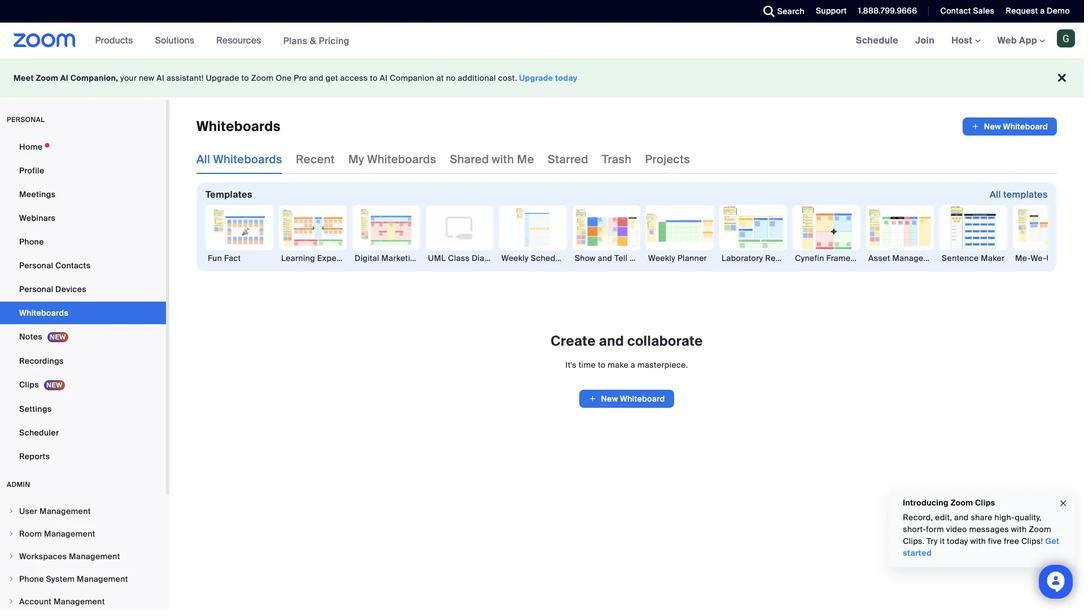 Task type: vqa. For each thing, say whether or not it's contained in the screenshot.
ACTIVE HOSTS : VIEW MEETINGS, PARTICIPANTS AND MEETING MINUTES WITHIN A SPECIFIED TIME RANGE.
no



Task type: locate. For each thing, give the bounding box(es) containing it.
phone for phone
[[19, 237, 44, 247]]

1 phone from the top
[[19, 237, 44, 247]]

learning
[[281, 253, 315, 263]]

1 vertical spatial new
[[601, 394, 618, 404]]

management inside asset management element
[[893, 253, 944, 263]]

request
[[1006, 6, 1039, 16]]

with left me
[[492, 152, 515, 167]]

account management menu item
[[0, 591, 166, 610]]

all inside button
[[990, 189, 1002, 201]]

tell
[[615, 253, 628, 263]]

right image left system on the left bottom
[[8, 576, 15, 583]]

whiteboards application
[[197, 118, 1058, 136]]

clips.
[[903, 536, 925, 546]]

all
[[197, 152, 210, 167], [990, 189, 1002, 201]]

whiteboards down personal devices
[[19, 308, 68, 318]]

canvas for digital marketing canvas
[[422, 253, 451, 263]]

five
[[989, 536, 1002, 546]]

2 upgrade from the left
[[520, 73, 554, 83]]

&
[[310, 35, 317, 47]]

framework
[[827, 253, 869, 263]]

digital marketing canvas button
[[353, 205, 451, 264]]

1 vertical spatial all
[[990, 189, 1002, 201]]

right image left the account
[[8, 598, 15, 605]]

today inside record, edit, and share high-quality, short-form video messages with zoom clips. try it today with five free clips!
[[947, 536, 969, 546]]

management for account management
[[54, 597, 105, 607]]

1 vertical spatial whiteboard
[[620, 394, 665, 404]]

1 vertical spatial today
[[947, 536, 969, 546]]

room management
[[19, 529, 95, 539]]

all up templates at the top of page
[[197, 152, 210, 167]]

new right add image
[[601, 394, 618, 404]]

shared with me
[[450, 152, 534, 167]]

2 ai from the left
[[157, 73, 165, 83]]

1 horizontal spatial weekly
[[649, 253, 676, 263]]

2 vertical spatial right image
[[8, 598, 15, 605]]

fun fact element
[[206, 253, 273, 264]]

weekly planner button
[[646, 205, 714, 264]]

whiteboard inside application
[[1004, 121, 1049, 132]]

management up account management menu item
[[77, 574, 128, 584]]

0 horizontal spatial clips
[[19, 380, 39, 390]]

to right access
[[370, 73, 378, 83]]

right image inside room management menu item
[[8, 531, 15, 537]]

management inside user management menu item
[[40, 506, 91, 516]]

show
[[575, 253, 596, 263]]

management for workspaces management
[[69, 551, 120, 562]]

sentence maker button
[[940, 205, 1008, 264]]

schedule down 1.888.799.9666
[[856, 34, 899, 46]]

profile picture image
[[1058, 29, 1076, 47]]

host button
[[952, 34, 981, 46]]

me-
[[1016, 253, 1031, 263]]

and up video
[[955, 512, 969, 523]]

to right time
[[598, 360, 606, 370]]

sentence maker element
[[940, 253, 1008, 264]]

products button
[[95, 23, 138, 59]]

product information navigation
[[87, 23, 358, 59]]

shared
[[450, 152, 489, 167]]

right image for phone
[[8, 576, 15, 583]]

upgrade down product information navigation in the top of the page
[[206, 73, 239, 83]]

scheduler
[[19, 428, 59, 438]]

whiteboard for the bottom new whiteboard button
[[620, 394, 665, 404]]

support link
[[808, 0, 850, 23], [816, 6, 847, 16]]

messages
[[970, 524, 1010, 534]]

1 vertical spatial personal
[[19, 284, 53, 294]]

1 vertical spatial right image
[[8, 553, 15, 560]]

today inside meet zoom ai companion, footer
[[556, 73, 578, 83]]

all inside tab list
[[197, 152, 210, 167]]

all templates button
[[990, 186, 1049, 204]]

ai right new
[[157, 73, 165, 83]]

plans & pricing link
[[283, 35, 350, 47], [283, 35, 350, 47]]

make
[[608, 360, 629, 370]]

phone inside personal menu menu
[[19, 237, 44, 247]]

add image
[[589, 393, 597, 405]]

management for room management
[[44, 529, 95, 539]]

to
[[241, 73, 249, 83], [370, 73, 378, 83], [598, 360, 606, 370]]

schedule
[[856, 34, 899, 46], [531, 253, 568, 263]]

0 horizontal spatial today
[[556, 73, 578, 83]]

1 horizontal spatial clips
[[976, 498, 996, 508]]

new whiteboard down 'it's time to make a masterpiece.'
[[601, 394, 665, 404]]

2 horizontal spatial ai
[[380, 73, 388, 83]]

2 weekly from the left
[[649, 253, 676, 263]]

personal inside personal devices link
[[19, 284, 53, 294]]

schedule link
[[848, 23, 907, 59]]

and left tell
[[598, 253, 613, 263]]

phone inside menu item
[[19, 574, 44, 584]]

fun fact
[[208, 253, 241, 263]]

1 horizontal spatial upgrade
[[520, 73, 554, 83]]

0 vertical spatial clips
[[19, 380, 39, 390]]

right image for workspaces management
[[8, 553, 15, 560]]

0 vertical spatial a
[[1041, 6, 1045, 16]]

twist
[[655, 253, 674, 263]]

1 horizontal spatial whiteboard
[[1004, 121, 1049, 132]]

asset management element
[[867, 253, 944, 264]]

phone link
[[0, 231, 166, 253]]

0 horizontal spatial canvas
[[363, 253, 392, 263]]

projects
[[646, 152, 691, 167]]

experience
[[317, 253, 361, 263]]

scheduler link
[[0, 421, 166, 444]]

new for add icon
[[985, 121, 1002, 132]]

a right make
[[631, 360, 636, 370]]

0 horizontal spatial new whiteboard
[[601, 394, 665, 404]]

whiteboard
[[1004, 121, 1049, 132], [620, 394, 665, 404]]

webinars link
[[0, 207, 166, 229]]

banner
[[0, 23, 1085, 59]]

0 vertical spatial schedule
[[856, 34, 899, 46]]

learning experience canvas button
[[279, 205, 392, 264]]

2 horizontal spatial to
[[598, 360, 606, 370]]

0 vertical spatial whiteboard
[[1004, 121, 1049, 132]]

a for masterpiece.
[[631, 360, 636, 370]]

ai left the companion
[[380, 73, 388, 83]]

1 horizontal spatial schedule
[[856, 34, 899, 46]]

weekly schedule
[[502, 253, 568, 263]]

new inside whiteboards application
[[985, 121, 1002, 132]]

0 horizontal spatial ai
[[60, 73, 68, 83]]

1 horizontal spatial a
[[648, 253, 653, 263]]

0 horizontal spatial whiteboard
[[620, 394, 665, 404]]

management up the phone system management menu item
[[69, 551, 120, 562]]

management up room management
[[40, 506, 91, 516]]

0 horizontal spatial schedule
[[531, 253, 568, 263]]

0 vertical spatial today
[[556, 73, 578, 83]]

0 horizontal spatial all
[[197, 152, 210, 167]]

personal up personal devices
[[19, 260, 53, 271]]

1 horizontal spatial canvas
[[422, 253, 451, 263]]

management up workspaces management
[[44, 529, 95, 539]]

new whiteboard for add image
[[601, 394, 665, 404]]

marketing
[[382, 253, 420, 263]]

fact
[[224, 253, 241, 263]]

canvas
[[363, 253, 392, 263], [422, 253, 451, 263]]

learning experience canvas element
[[279, 253, 392, 264]]

get started
[[903, 536, 1060, 558]]

1 horizontal spatial all
[[990, 189, 1002, 201]]

reports link
[[0, 445, 166, 468]]

1 vertical spatial right image
[[8, 576, 15, 583]]

reports
[[19, 451, 50, 462]]

1.888.799.9666 button up join
[[850, 0, 921, 23]]

new right add icon
[[985, 121, 1002, 132]]

management inside room management menu item
[[44, 529, 95, 539]]

companion
[[390, 73, 435, 83]]

get
[[326, 73, 338, 83]]

0 horizontal spatial new whiteboard button
[[580, 390, 674, 408]]

collaborate
[[628, 332, 703, 350]]

1 upgrade from the left
[[206, 73, 239, 83]]

get started link
[[903, 536, 1060, 558]]

0 vertical spatial personal
[[19, 260, 53, 271]]

weekly inside weekly schedule element
[[502, 253, 529, 263]]

laboratory report
[[722, 253, 792, 263]]

meet zoom ai companion, footer
[[0, 59, 1085, 98]]

to down resources "dropdown button" at the top of page
[[241, 73, 249, 83]]

uml class diagram button
[[426, 205, 505, 264]]

right image
[[8, 508, 15, 515], [8, 553, 15, 560], [8, 598, 15, 605]]

canvas for learning experience canvas
[[363, 253, 392, 263]]

a left twist
[[648, 253, 653, 263]]

right image inside account management menu item
[[8, 598, 15, 605]]

0 vertical spatial new whiteboard button
[[963, 118, 1058, 136]]

whiteboard for top new whiteboard button
[[1004, 121, 1049, 132]]

1 right image from the top
[[8, 508, 15, 515]]

management
[[893, 253, 944, 263], [40, 506, 91, 516], [44, 529, 95, 539], [69, 551, 120, 562], [77, 574, 128, 584], [54, 597, 105, 607]]

schedule left show
[[531, 253, 568, 263]]

1 horizontal spatial new whiteboard button
[[963, 118, 1058, 136]]

1 personal from the top
[[19, 260, 53, 271]]

0 horizontal spatial weekly
[[502, 253, 529, 263]]

1.888.799.9666 button
[[850, 0, 921, 23], [859, 6, 918, 16]]

canvas inside button
[[422, 253, 451, 263]]

1 weekly from the left
[[502, 253, 529, 263]]

0 horizontal spatial a
[[631, 360, 636, 370]]

2 canvas from the left
[[422, 253, 451, 263]]

all left the templates
[[990, 189, 1002, 201]]

upgrade right cost.
[[520, 73, 554, 83]]

right image inside the phone system management menu item
[[8, 576, 15, 583]]

upgrade
[[206, 73, 239, 83], [520, 73, 554, 83]]

personal devices link
[[0, 278, 166, 301]]

management inside workspaces management menu item
[[69, 551, 120, 562]]

1 canvas from the left
[[363, 253, 392, 263]]

right image for room
[[8, 531, 15, 537]]

canvas inside 'button'
[[363, 253, 392, 263]]

2 horizontal spatial a
[[1041, 6, 1045, 16]]

0 vertical spatial right image
[[8, 508, 15, 515]]

whiteboard right add icon
[[1004, 121, 1049, 132]]

introducing zoom clips
[[903, 498, 996, 508]]

zoom up edit,
[[951, 498, 974, 508]]

with inside button
[[630, 253, 646, 263]]

2 vertical spatial a
[[631, 360, 636, 370]]

management down the phone system management menu item
[[54, 597, 105, 607]]

planner
[[678, 253, 707, 263]]

right image inside user management menu item
[[8, 508, 15, 515]]

at
[[437, 73, 444, 83]]

all whiteboards
[[197, 152, 282, 167]]

right image inside workspaces management menu item
[[8, 553, 15, 560]]

1 vertical spatial a
[[648, 253, 653, 263]]

report
[[766, 253, 792, 263]]

personal menu menu
[[0, 136, 166, 469]]

1 vertical spatial clips
[[976, 498, 996, 508]]

0 horizontal spatial new
[[601, 394, 618, 404]]

1 vertical spatial schedule
[[531, 253, 568, 263]]

0 vertical spatial right image
[[8, 531, 15, 537]]

assistant!
[[167, 73, 204, 83]]

zoom left one
[[251, 73, 274, 83]]

0 vertical spatial new
[[985, 121, 1002, 132]]

products
[[95, 34, 133, 46]]

weekly planner element
[[646, 253, 714, 264]]

2 right image from the top
[[8, 553, 15, 560]]

meet zoom ai companion, your new ai assistant! upgrade to zoom one pro and get access to ai companion at no additional cost. upgrade today
[[14, 73, 578, 83]]

clips up share
[[976, 498, 996, 508]]

no
[[446, 73, 456, 83]]

workspaces management menu item
[[0, 546, 166, 567]]

new whiteboard inside whiteboards application
[[985, 121, 1049, 132]]

with right tell
[[630, 253, 646, 263]]

zoom up clips!
[[1029, 524, 1052, 534]]

settings
[[19, 404, 52, 414]]

a inside button
[[648, 253, 653, 263]]

resources
[[216, 34, 261, 46]]

contact
[[941, 6, 972, 16]]

host
[[952, 34, 975, 46]]

support
[[816, 6, 847, 16]]

1 right image from the top
[[8, 531, 15, 537]]

phone up the account
[[19, 574, 44, 584]]

3 right image from the top
[[8, 598, 15, 605]]

pro
[[294, 73, 307, 83]]

a for twist
[[648, 253, 653, 263]]

0 vertical spatial all
[[197, 152, 210, 167]]

ai left companion,
[[60, 73, 68, 83]]

uml class diagram element
[[426, 253, 505, 264]]

1 horizontal spatial new
[[985, 121, 1002, 132]]

personal down personal contacts
[[19, 284, 53, 294]]

2 personal from the top
[[19, 284, 53, 294]]

edit,
[[936, 512, 953, 523]]

management inside account management menu item
[[54, 597, 105, 607]]

right image
[[8, 531, 15, 537], [8, 576, 15, 583]]

new whiteboard right add icon
[[985, 121, 1049, 132]]

class
[[448, 253, 470, 263]]

whiteboard down 'it's time to make a masterpiece.'
[[620, 394, 665, 404]]

started
[[903, 548, 932, 558]]

trash
[[602, 152, 632, 167]]

0 horizontal spatial upgrade
[[206, 73, 239, 83]]

weekly
[[502, 253, 529, 263], [649, 253, 676, 263]]

zoom inside record, edit, and share high-quality, short-form video messages with zoom clips. try it today with five free clips!
[[1029, 524, 1052, 534]]

weekly inside weekly planner element
[[649, 253, 676, 263]]

cynefin framework button
[[793, 205, 869, 264]]

all templates
[[990, 189, 1049, 201]]

clips up settings in the bottom left of the page
[[19, 380, 39, 390]]

personal for personal devices
[[19, 284, 53, 294]]

weekly schedule button
[[499, 205, 568, 264]]

phone down webinars
[[19, 237, 44, 247]]

right image left room
[[8, 531, 15, 537]]

whiteboards up all whiteboards
[[197, 118, 281, 135]]

personal inside personal contacts link
[[19, 260, 53, 271]]

management right asset
[[893, 253, 944, 263]]

2 right image from the top
[[8, 576, 15, 583]]

web app
[[998, 34, 1038, 46]]

1 horizontal spatial today
[[947, 536, 969, 546]]

0 vertical spatial phone
[[19, 237, 44, 247]]

1 horizontal spatial ai
[[157, 73, 165, 83]]

right image left workspaces
[[8, 553, 15, 560]]

recent
[[296, 152, 335, 167]]

new whiteboard button
[[963, 118, 1058, 136], [580, 390, 674, 408]]

0 horizontal spatial to
[[241, 73, 249, 83]]

profile
[[19, 166, 44, 176]]

2 phone from the top
[[19, 574, 44, 584]]

1 vertical spatial new whiteboard
[[601, 394, 665, 404]]

and inside button
[[598, 253, 613, 263]]

plans & pricing
[[283, 35, 350, 47]]

and left get
[[309, 73, 324, 83]]

0 vertical spatial new whiteboard
[[985, 121, 1049, 132]]

right image left the user
[[8, 508, 15, 515]]

1 vertical spatial phone
[[19, 574, 44, 584]]

my whiteboards
[[349, 152, 437, 167]]

1 horizontal spatial new whiteboard
[[985, 121, 1049, 132]]

ai
[[60, 73, 68, 83], [157, 73, 165, 83], [380, 73, 388, 83]]

a left demo
[[1041, 6, 1045, 16]]



Task type: describe. For each thing, give the bounding box(es) containing it.
diagram
[[472, 253, 505, 263]]

web
[[998, 34, 1018, 46]]

uml class diagram
[[428, 253, 505, 263]]

sentence maker
[[942, 253, 1005, 263]]

sales
[[974, 6, 995, 16]]

join
[[916, 34, 935, 46]]

me-we-us retros button
[[1014, 205, 1085, 264]]

form
[[927, 524, 945, 534]]

additional
[[458, 73, 496, 83]]

companion,
[[70, 73, 118, 83]]

new whiteboard for add icon
[[985, 121, 1049, 132]]

personal
[[7, 115, 45, 124]]

webinars
[[19, 213, 55, 223]]

whiteboards right my
[[367, 152, 437, 167]]

templates
[[1004, 189, 1049, 201]]

digital
[[355, 253, 380, 263]]

try
[[927, 536, 938, 546]]

with up free
[[1012, 524, 1027, 534]]

me-we-us retros
[[1016, 253, 1085, 263]]

learning experience canvas
[[281, 253, 392, 263]]

add image
[[972, 121, 980, 132]]

phone system management menu item
[[0, 568, 166, 590]]

free
[[1004, 536, 1020, 546]]

weekly planner
[[649, 253, 707, 263]]

me-we-us retrospective element
[[1014, 253, 1085, 264]]

digital marketing canvas
[[355, 253, 451, 263]]

it
[[940, 536, 945, 546]]

all for all templates
[[990, 189, 1002, 201]]

access
[[340, 73, 368, 83]]

all for all whiteboards
[[197, 152, 210, 167]]

user management
[[19, 506, 91, 516]]

tabs of all whiteboard page tab list
[[197, 145, 691, 174]]

and inside meet zoom ai companion, footer
[[309, 73, 324, 83]]

whiteboards inside whiteboards application
[[197, 118, 281, 135]]

your
[[120, 73, 137, 83]]

record,
[[903, 512, 934, 523]]

recordings link
[[0, 350, 166, 372]]

management inside the phone system management menu item
[[77, 574, 128, 584]]

management for user management
[[40, 506, 91, 516]]

workspaces
[[19, 551, 67, 562]]

show and tell with a twist button
[[573, 205, 674, 264]]

phone system management
[[19, 574, 128, 584]]

starred
[[548, 152, 589, 167]]

schedule inside meetings navigation
[[856, 34, 899, 46]]

meet
[[14, 73, 34, 83]]

home
[[19, 142, 43, 152]]

personal devices
[[19, 284, 86, 294]]

right image for user management
[[8, 508, 15, 515]]

and up make
[[599, 332, 624, 350]]

weekly for weekly schedule
[[502, 253, 529, 263]]

uml
[[428, 253, 446, 263]]

templates
[[206, 189, 252, 201]]

pricing
[[319, 35, 350, 47]]

close image
[[1059, 497, 1068, 510]]

zoom logo image
[[14, 33, 75, 47]]

search
[[778, 6, 805, 16]]

user
[[19, 506, 37, 516]]

fun
[[208, 253, 222, 263]]

create
[[551, 332, 596, 350]]

one
[[276, 73, 292, 83]]

request a demo
[[1006, 6, 1071, 16]]

laboratory report element
[[720, 253, 792, 264]]

3 ai from the left
[[380, 73, 388, 83]]

1.888.799.9666 button up schedule link
[[859, 6, 918, 16]]

account management
[[19, 597, 105, 607]]

devices
[[55, 284, 86, 294]]

with inside tabs of all whiteboard page tab list
[[492, 152, 515, 167]]

contact sales
[[941, 6, 995, 16]]

admin
[[7, 480, 30, 489]]

digital marketing canvas element
[[353, 253, 451, 264]]

quality,
[[1015, 512, 1042, 523]]

admin menu menu
[[0, 501, 166, 610]]

contacts
[[55, 260, 91, 271]]

join link
[[907, 23, 944, 59]]

user management menu item
[[0, 501, 166, 522]]

cynefin framework element
[[793, 253, 869, 264]]

zoom right meet
[[36, 73, 58, 83]]

show and tell with a twist element
[[573, 253, 674, 264]]

it's time to make a masterpiece.
[[566, 360, 688, 370]]

we-
[[1031, 253, 1047, 263]]

whiteboards link
[[0, 302, 166, 324]]

meetings
[[19, 189, 56, 199]]

weekly schedule element
[[499, 253, 568, 264]]

show and tell with a twist
[[575, 253, 674, 263]]

1 vertical spatial new whiteboard button
[[580, 390, 674, 408]]

retros
[[1060, 253, 1085, 263]]

us
[[1047, 253, 1057, 263]]

management for asset management
[[893, 253, 944, 263]]

phone for phone system management
[[19, 574, 44, 584]]

new for add image
[[601, 394, 618, 404]]

share
[[971, 512, 993, 523]]

web app button
[[998, 34, 1046, 46]]

maker
[[982, 253, 1005, 263]]

profile link
[[0, 159, 166, 182]]

new
[[139, 73, 155, 83]]

sentence
[[942, 253, 979, 263]]

asset management
[[869, 253, 944, 263]]

upgrade today link
[[520, 73, 578, 83]]

personal for personal contacts
[[19, 260, 53, 271]]

plans
[[283, 35, 308, 47]]

cynefin framework
[[796, 253, 869, 263]]

right image for account management
[[8, 598, 15, 605]]

my
[[349, 152, 364, 167]]

weekly for weekly planner
[[649, 253, 676, 263]]

whiteboards up templates at the top of page
[[213, 152, 282, 167]]

with down messages
[[971, 536, 987, 546]]

clips inside personal menu menu
[[19, 380, 39, 390]]

notes
[[19, 332, 42, 342]]

system
[[46, 574, 75, 584]]

room management menu item
[[0, 523, 166, 545]]

video
[[947, 524, 968, 534]]

1.888.799.9666
[[859, 6, 918, 16]]

1 horizontal spatial to
[[370, 73, 378, 83]]

1 ai from the left
[[60, 73, 68, 83]]

and inside record, edit, and share high-quality, short-form video messages with zoom clips. try it today with five free clips!
[[955, 512, 969, 523]]

schedule inside button
[[531, 253, 568, 263]]

workspaces management
[[19, 551, 120, 562]]

banner containing products
[[0, 23, 1085, 59]]

cost.
[[498, 73, 517, 83]]

clips link
[[0, 373, 166, 397]]

whiteboards inside personal menu menu
[[19, 308, 68, 318]]

meetings navigation
[[848, 23, 1085, 59]]

personal contacts link
[[0, 254, 166, 277]]



